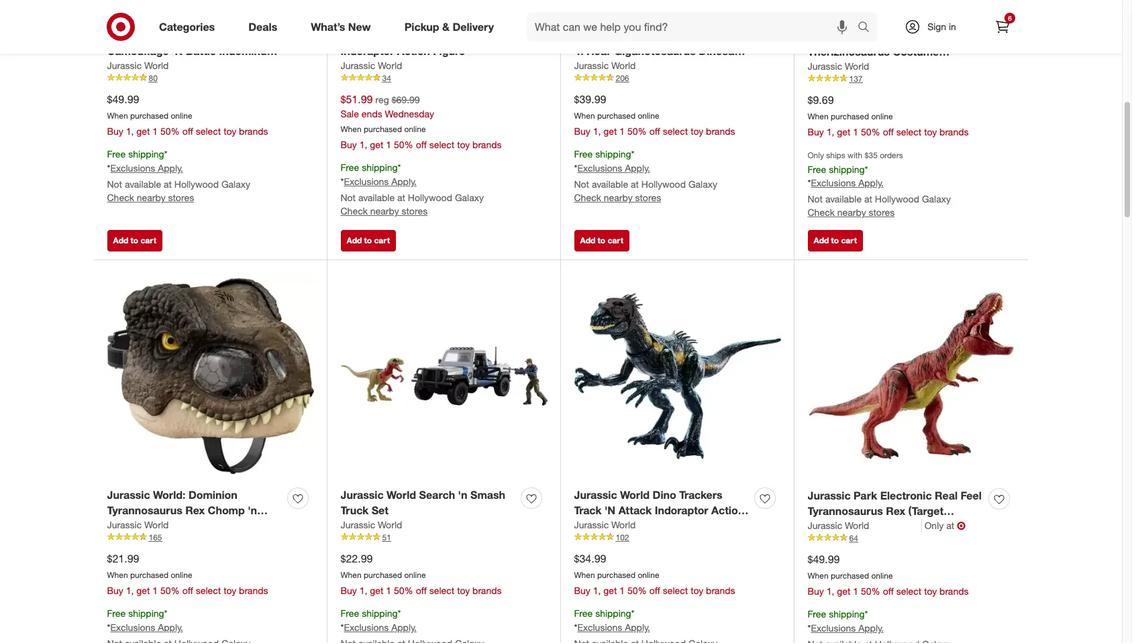Task type: locate. For each thing, give the bounding box(es) containing it.
brands inside $21.99 when purchased online buy 1, get 1 50% off select toy brands
[[239, 586, 268, 597]]

hollywood inside only ships with $35 orders free shipping * * exclusions apply. not available at hollywood galaxy check nearby stores
[[875, 194, 920, 205]]

1 down wednesday
[[386, 139, 392, 151]]

world:
[[620, 29, 653, 42], [854, 30, 887, 43], [153, 489, 186, 502]]

purchased for jurassic world dino trackers camouflage 'n battle indominus rex action figure
[[130, 111, 169, 121]]

select inside $22.99 when purchased online buy 1, get 1 50% off select toy brands
[[430, 586, 455, 597]]

'n right 'chomp'
[[248, 504, 257, 518]]

0 vertical spatial indoraptor
[[341, 44, 394, 58]]

free shipping * * exclusions apply. for $22.99
[[341, 609, 417, 634]]

off down 51 link at bottom
[[416, 586, 427, 597]]

6 link
[[988, 12, 1018, 42]]

jurassic world: dominion strike 'n roar giganotosaurus dinosaur figure image
[[574, 0, 781, 20], [574, 0, 781, 20]]

world for jurassic world search 'n smash truck set link
[[387, 489, 416, 502]]

jurassic world link up 34
[[341, 59, 402, 72]]

cart for $39.99
[[608, 236, 624, 246]]

costume right 165
[[165, 519, 211, 533]]

purchased inside $34.99 when purchased online buy 1, get 1 50% off select toy brands
[[598, 570, 636, 581]]

2 horizontal spatial free shipping * * exclusions apply. not available at hollywood galaxy check nearby stores
[[574, 149, 718, 204]]

cart for $51.99
[[374, 236, 390, 246]]

figure up $39.99
[[574, 60, 607, 73]]

roar up $39.99
[[587, 44, 611, 58]]

2 vertical spatial 'n
[[248, 504, 257, 518]]

0 horizontal spatial world:
[[153, 489, 186, 502]]

jurassic world
[[107, 60, 169, 71], [341, 60, 402, 71], [574, 60, 636, 71], [808, 60, 870, 72], [107, 519, 169, 531], [341, 519, 402, 531], [574, 519, 636, 531], [808, 520, 870, 532]]

world for jurassic world link related to $49.99
[[144, 60, 169, 71]]

pickup
[[405, 20, 440, 33]]

rex inside jurassic park electronic real feel tyrannosaurus rex (target exclusive)
[[886, 505, 906, 518]]

jurassic world link up 102
[[574, 519, 636, 532]]

online inside $9.69 when purchased online buy 1, get 1 50% off select toy brands
[[872, 111, 893, 121]]

$49.99 when purchased online buy 1, get 1 50% off select toy brands down 80 link
[[107, 93, 268, 137]]

jurassic world link
[[107, 59, 169, 72], [341, 59, 402, 72], [574, 59, 636, 72], [808, 60, 870, 73], [107, 519, 169, 532], [341, 519, 402, 532], [574, 519, 636, 532], [808, 519, 922, 533]]

0 vertical spatial trackers
[[212, 29, 256, 42]]

1 horizontal spatial dominion
[[656, 29, 705, 42]]

1 horizontal spatial trackers
[[680, 489, 723, 502]]

dominion left "in" at the top
[[890, 30, 938, 43]]

only left ships
[[808, 151, 825, 161]]

world up 34
[[378, 60, 402, 71]]

world up attack
[[620, 489, 650, 502]]

0 horizontal spatial 'n
[[248, 504, 257, 518]]

1 for jurassic park electronic real feel tyrannosaurus rex (target exclusive)
[[854, 586, 859, 598]]

off down 165 link
[[182, 586, 193, 597]]

purchased for jurassic world: dominion tyrannosaurus rex chomp 'n roar mask costume
[[130, 570, 169, 581]]

feel
[[961, 489, 982, 503]]

1 horizontal spatial costume
[[893, 45, 940, 58]]

action down "pickup"
[[397, 44, 430, 58]]

available inside only ships with $35 orders free shipping * * exclusions apply. not available at hollywood galaxy check nearby stores
[[826, 194, 862, 205]]

1 down 165
[[153, 586, 158, 597]]

3 add to cart button from the left
[[574, 230, 630, 252]]

0 vertical spatial 'n
[[574, 44, 584, 58]]

1, for jurassic park electronic real feel tyrannosaurus rex (target exclusive)
[[827, 586, 835, 598]]

1 inside $21.99 when purchased online buy 1, get 1 50% off select toy brands
[[153, 586, 158, 597]]

'n left smash
[[458, 489, 468, 502]]

1 horizontal spatial 'n
[[605, 504, 616, 518]]

action
[[397, 44, 430, 58], [130, 60, 162, 73], [712, 504, 745, 518]]

64
[[850, 534, 859, 544]]

1, inside $34.99 when purchased online buy 1, get 1 50% off select toy brands
[[593, 586, 601, 597]]

get down $39.99
[[604, 126, 617, 137]]

when inside the $39.99 when purchased online buy 1, get 1 50% off select toy brands
[[574, 111, 595, 121]]

1 vertical spatial 'n
[[458, 489, 468, 502]]

select
[[196, 126, 221, 137], [663, 126, 688, 137], [897, 127, 922, 138], [430, 139, 455, 151], [196, 586, 221, 597], [430, 586, 455, 597], [663, 586, 688, 597], [897, 586, 922, 598]]

online for jurassic park electronic real feel tyrannosaurus rex (target exclusive)
[[872, 571, 893, 581]]

jurassic world up 34
[[341, 60, 402, 71]]

when
[[107, 111, 128, 121], [574, 111, 595, 121], [808, 111, 829, 121], [341, 124, 362, 134], [107, 570, 128, 581], [341, 570, 362, 581], [574, 570, 595, 581], [808, 571, 829, 581]]

1 horizontal spatial indoraptor
[[655, 504, 709, 518]]

50% down 206
[[628, 126, 647, 137]]

get down the "ends"
[[370, 139, 384, 151]]

brands inside $51.99 reg $69.99 sale ends wednesday when purchased online buy 1, get 1 50% off select toy brands
[[473, 139, 502, 151]]

add to cart button
[[107, 230, 162, 252], [341, 230, 396, 252], [574, 230, 630, 252], [808, 230, 863, 252]]

buy inside $9.69 when purchased online buy 1, get 1 50% off select toy brands
[[808, 127, 824, 138]]

only inside only ships with $35 orders free shipping * * exclusions apply. not available at hollywood galaxy check nearby stores
[[808, 151, 825, 161]]

1 cart from the left
[[141, 236, 156, 246]]

1 horizontal spatial tyrannosaurus
[[808, 505, 883, 518]]

world: up therizinosaurus
[[854, 30, 887, 43]]

select down "102" link
[[663, 586, 688, 597]]

buy for jurassic world: dominion therizinosaurus costume dinosaur claws
[[808, 127, 824, 138]]

toy for jurassic world: dominion strike 'n roar giganotosaurus dinosaur figure
[[691, 126, 704, 137]]

jurassic world: dominion therizinosaurus costume dinosaur claws image
[[808, 0, 1016, 21], [808, 0, 1016, 21]]

1 for jurassic world: dominion tyrannosaurus rex chomp 'n roar mask costume
[[153, 586, 158, 597]]

world inside jurassic world search 'n smash truck set
[[387, 489, 416, 502]]

1 inside $51.99 reg $69.99 sale ends wednesday when purchased online buy 1, get 1 50% off select toy brands
[[386, 139, 392, 151]]

purchased down $9.69
[[831, 111, 870, 121]]

world for jurassic world dino trackers camouflage 'n battle indominus rex action figure link
[[153, 29, 183, 42]]

1 up with
[[854, 127, 859, 138]]

get inside $21.99 when purchased online buy 1, get 1 50% off select toy brands
[[137, 586, 150, 597]]

figure down 'super'
[[433, 44, 466, 58]]

available for $39.99
[[592, 179, 629, 190]]

1 vertical spatial only
[[925, 520, 944, 532]]

roar
[[587, 44, 611, 58], [107, 519, 132, 533]]

brands inside $22.99 when purchased online buy 1, get 1 50% off select toy brands
[[473, 586, 502, 597]]

tyrannosaurus inside jurassic world: dominion tyrannosaurus rex chomp 'n roar mask costume
[[107, 504, 182, 518]]

sale
[[341, 108, 359, 119]]

off down "102" link
[[650, 586, 661, 597]]

action inside jurassic world dino trackers track 'n attack indoraptor action figure
[[712, 504, 745, 518]]

tyrannosaurus up exclusive)
[[808, 505, 883, 518]]

0 vertical spatial $49.99
[[107, 93, 139, 106]]

brands for jurassic world: dominion strike 'n roar giganotosaurus dinosaur figure
[[706, 126, 736, 137]]

ships
[[827, 151, 846, 161]]

1 down 206
[[620, 126, 625, 137]]

select down 165 link
[[196, 586, 221, 597]]

2 horizontal spatial action
[[712, 504, 745, 518]]

1, inside $9.69 when purchased online buy 1, get 1 50% off select toy brands
[[827, 127, 835, 138]]

hollywood for $39.99
[[642, 179, 686, 190]]

brands for jurassic world dino trackers camouflage 'n battle indominus rex action figure
[[239, 126, 268, 137]]

exclusions inside only ships with $35 orders free shipping * * exclusions apply. not available at hollywood galaxy check nearby stores
[[811, 178, 856, 189]]

available
[[125, 179, 161, 190], [592, 179, 629, 190], [358, 192, 395, 204], [826, 194, 862, 205]]

4 to from the left
[[832, 236, 839, 246]]

'n right track
[[605, 504, 616, 518]]

toy for jurassic world: dominion tyrannosaurus rex chomp 'n roar mask costume
[[224, 586, 237, 597]]

world: inside jurassic world: dominion strike 'n roar giganotosaurus dinosaur figure
[[620, 29, 653, 42]]

jurassic world search 'n smash truck set image
[[341, 274, 548, 480], [341, 274, 548, 480]]

in
[[949, 21, 957, 32]]

world up 206
[[612, 60, 636, 71]]

free shipping * * exclusions apply. not available at hollywood galaxy check nearby stores for $39.99
[[574, 149, 718, 204]]

select down 64 link
[[897, 586, 922, 598]]

get inside the $39.99 when purchased online buy 1, get 1 50% off select toy brands
[[604, 126, 617, 137]]

select for jurassic park electronic real feel tyrannosaurus rex (target exclusive)
[[897, 586, 922, 598]]

select up orders
[[897, 127, 922, 138]]

rex down camouflage
[[107, 60, 127, 73]]

world up 64
[[845, 520, 870, 532]]

colossal
[[453, 29, 497, 42]]

dominion up giganotosaurus on the right top of page
[[656, 29, 705, 42]]

available for $51.99
[[358, 192, 395, 204]]

indoraptor up "102" link
[[655, 504, 709, 518]]

1 vertical spatial dinosaur
[[808, 60, 854, 74]]

1 vertical spatial $49.99
[[808, 553, 840, 567]]

4 add from the left
[[814, 236, 829, 246]]

toy inside $34.99 when purchased online buy 1, get 1 50% off select toy brands
[[691, 586, 704, 597]]

cart
[[141, 236, 156, 246], [374, 236, 390, 246], [608, 236, 624, 246], [842, 236, 857, 246]]

therizinosaurus
[[808, 45, 890, 58]]

jurassic world dino trackers camouflage 'n battle indominus rex action figure image
[[107, 0, 314, 20], [107, 0, 314, 20]]

50% for jurassic world: dominion therizinosaurus costume dinosaur claws
[[861, 127, 881, 138]]

trackers up "102" link
[[680, 489, 723, 502]]

2 cart from the left
[[374, 236, 390, 246]]

0 horizontal spatial $49.99 when purchased online buy 1, get 1 50% off select toy brands
[[107, 93, 268, 137]]

galaxy for jurassic world super colossal indoraptor action figure
[[455, 192, 484, 204]]

dominion inside jurassic world: dominion strike 'n roar giganotosaurus dinosaur figure
[[656, 29, 705, 42]]

2 add to cart from the left
[[347, 236, 390, 246]]

dominion inside jurassic world: dominion tyrannosaurus rex chomp 'n roar mask costume
[[189, 489, 237, 502]]

off down 64 link
[[883, 586, 894, 598]]

jurassic world for $9.69
[[808, 60, 870, 72]]

dinosaur down therizinosaurus
[[808, 60, 854, 74]]

online down the 206 link
[[638, 111, 660, 121]]

jurassic world for $34.99
[[574, 519, 636, 531]]

3 cart from the left
[[608, 236, 624, 246]]

rex down electronic
[[886, 505, 906, 518]]

0 horizontal spatial action
[[130, 60, 162, 73]]

select down 51 link at bottom
[[430, 586, 455, 597]]

'n up $39.99
[[574, 44, 584, 58]]

jurassic world up 102
[[574, 519, 636, 531]]

buy inside $34.99 when purchased online buy 1, get 1 50% off select toy brands
[[574, 586, 591, 597]]

brands for jurassic park electronic real feel tyrannosaurus rex (target exclusive)
[[940, 586, 969, 598]]

buy for jurassic world dino trackers track 'n attack indoraptor action figure
[[574, 586, 591, 597]]

$49.99
[[107, 93, 139, 106], [808, 553, 840, 567]]

online down wednesday
[[404, 124, 426, 134]]

online inside $22.99 when purchased online buy 1, get 1 50% off select toy brands
[[404, 570, 426, 581]]

get down $21.99
[[137, 586, 150, 597]]

free
[[107, 149, 126, 160], [574, 149, 593, 160], [341, 162, 359, 174], [808, 164, 827, 175], [107, 609, 126, 620], [341, 609, 359, 620], [574, 609, 593, 620], [808, 609, 827, 621]]

free shipping * * exclusions apply. not available at hollywood galaxy check nearby stores
[[107, 149, 250, 204], [574, 149, 718, 204], [341, 162, 484, 217]]

dino inside jurassic world dino trackers track 'n attack indoraptor action figure
[[653, 489, 677, 502]]

world up 102
[[612, 519, 636, 531]]

50% inside $21.99 when purchased online buy 1, get 1 50% off select toy brands
[[160, 586, 180, 597]]

purchased down $39.99
[[598, 111, 636, 121]]

only down (target
[[925, 520, 944, 532]]

online up orders
[[872, 111, 893, 121]]

0 horizontal spatial rex
[[107, 60, 127, 73]]

world up set
[[387, 489, 416, 502]]

dominion inside jurassic world: dominion therizinosaurus costume dinosaur claws
[[890, 30, 938, 43]]

4 add to cart from the left
[[814, 236, 857, 246]]

3 add to cart from the left
[[580, 236, 624, 246]]

1 add to cart button from the left
[[107, 230, 162, 252]]

1
[[153, 126, 158, 137], [620, 126, 625, 137], [854, 127, 859, 138], [386, 139, 392, 151], [153, 586, 158, 597], [386, 586, 392, 597], [620, 586, 625, 597], [854, 586, 859, 598]]

0 vertical spatial costume
[[893, 45, 940, 58]]

1 vertical spatial $49.99 when purchased online buy 1, get 1 50% off select toy brands
[[808, 553, 969, 598]]

when for jurassic world: dominion therizinosaurus costume dinosaur claws
[[808, 111, 829, 121]]

shipping
[[128, 149, 164, 160], [596, 149, 632, 160], [362, 162, 398, 174], [829, 164, 865, 175], [128, 609, 164, 620], [362, 609, 398, 620], [596, 609, 632, 620], [829, 609, 865, 621]]

50% inside $22.99 when purchased online buy 1, get 1 50% off select toy brands
[[394, 586, 414, 597]]

50% inside $9.69 when purchased online buy 1, get 1 50% off select toy brands
[[861, 127, 881, 138]]

1 for jurassic world: dominion strike 'n roar giganotosaurus dinosaur figure
[[620, 126, 625, 137]]

jurassic world for $39.99
[[574, 60, 636, 71]]

0 horizontal spatial 'n
[[172, 44, 183, 58]]

50% down 64 link
[[861, 586, 881, 598]]

rex inside jurassic world: dominion tyrannosaurus rex chomp 'n roar mask costume
[[185, 504, 205, 518]]

jurassic world: dominion tyrannosaurus rex chomp 'n roar mask costume image
[[107, 274, 314, 480], [107, 274, 314, 480]]

figure inside jurassic world: dominion strike 'n roar giganotosaurus dinosaur figure
[[574, 60, 607, 73]]

hollywood for $49.99
[[174, 179, 219, 190]]

'n inside jurassic world: dominion tyrannosaurus rex chomp 'n roar mask costume
[[248, 504, 257, 518]]

purchased for jurassic world: dominion strike 'n roar giganotosaurus dinosaur figure
[[598, 111, 636, 121]]

off
[[182, 126, 193, 137], [650, 126, 661, 137], [883, 127, 894, 138], [416, 139, 427, 151], [182, 586, 193, 597], [416, 586, 427, 597], [650, 586, 661, 597], [883, 586, 894, 598]]

add to cart button for $39.99
[[574, 230, 630, 252]]

select down 80 link
[[196, 126, 221, 137]]

0 horizontal spatial roar
[[107, 519, 132, 533]]

dino
[[186, 29, 209, 42], [653, 489, 677, 502]]

2 to from the left
[[364, 236, 372, 246]]

2 add from the left
[[347, 236, 362, 246]]

toy inside $9.69 when purchased online buy 1, get 1 50% off select toy brands
[[925, 127, 938, 138]]

0 horizontal spatial only
[[808, 151, 825, 161]]

2 horizontal spatial 'n
[[574, 44, 584, 58]]

at
[[164, 179, 172, 190], [631, 179, 639, 190], [398, 192, 406, 204], [865, 194, 873, 205], [947, 520, 955, 532]]

jurassic world: dominion strike 'n roar giganotosaurus dinosaur figure
[[574, 29, 745, 73]]

50% down 165
[[160, 586, 180, 597]]

2 vertical spatial action
[[712, 504, 745, 518]]

purchased down the "80"
[[130, 111, 169, 121]]

world: up mask
[[153, 489, 186, 502]]

action up "102" link
[[712, 504, 745, 518]]

jurassic inside jurassic park electronic real feel tyrannosaurus rex (target exclusive)
[[808, 489, 851, 503]]

$49.99 down camouflage
[[107, 93, 139, 106]]

0 horizontal spatial dino
[[186, 29, 209, 42]]

off down 80 link
[[182, 126, 193, 137]]

indoraptor down new
[[341, 44, 394, 58]]

toy for jurassic park electronic real feel tyrannosaurus rex (target exclusive)
[[925, 586, 938, 598]]

$34.99 when purchased online buy 1, get 1 50% off select toy brands
[[574, 552, 736, 597]]

exclusions
[[110, 163, 155, 174], [578, 163, 623, 174], [344, 176, 389, 188], [811, 178, 856, 189], [110, 623, 155, 634], [344, 623, 389, 634], [578, 623, 623, 634], [811, 623, 856, 635]]

toy inside $22.99 when purchased online buy 1, get 1 50% off select toy brands
[[457, 586, 470, 597]]

off down wednesday
[[416, 139, 427, 151]]

34 link
[[341, 72, 548, 84]]

park
[[854, 489, 878, 503]]

toy inside the $39.99 when purchased online buy 1, get 1 50% off select toy brands
[[691, 126, 704, 137]]

1 add from the left
[[113, 236, 128, 246]]

get down the "80"
[[137, 126, 150, 137]]

with
[[848, 151, 863, 161]]

1 horizontal spatial rex
[[185, 504, 205, 518]]

0 horizontal spatial tyrannosaurus
[[107, 504, 182, 518]]

online for jurassic world dino trackers camouflage 'n battle indominus rex action figure
[[171, 111, 192, 121]]

electronic
[[881, 489, 932, 503]]

dominion for therizinosaurus
[[890, 30, 938, 43]]

1 horizontal spatial $49.99
[[808, 553, 840, 567]]

jurassic world down therizinosaurus
[[808, 60, 870, 72]]

purchased inside $9.69 when purchased online buy 1, get 1 50% off select toy brands
[[831, 111, 870, 121]]

1 horizontal spatial dino
[[653, 489, 677, 502]]

free shipping * * exclusions apply.
[[107, 609, 183, 634], [341, 609, 417, 634], [574, 609, 650, 634], [808, 609, 884, 635]]

cart for $49.99
[[141, 236, 156, 246]]

jurassic world link down camouflage
[[107, 59, 169, 72]]

jurassic world link for $9.69
[[808, 60, 870, 73]]

giganotosaurus
[[614, 44, 696, 58]]

1 horizontal spatial dinosaur
[[808, 60, 854, 74]]

jurassic world down set
[[341, 519, 402, 531]]

when inside $9.69 when purchased online buy 1, get 1 50% off select toy brands
[[808, 111, 829, 121]]

'n inside jurassic world: dominion strike 'n roar giganotosaurus dinosaur figure
[[574, 44, 584, 58]]

online down 51 link at bottom
[[404, 570, 426, 581]]

tyrannosaurus
[[107, 504, 182, 518], [808, 505, 883, 518]]

3 add from the left
[[580, 236, 596, 246]]

dinosaur
[[699, 44, 745, 58], [808, 60, 854, 74]]

world up the "80"
[[144, 60, 169, 71]]

50% up $35
[[861, 127, 881, 138]]

0 vertical spatial action
[[397, 44, 430, 58]]

select inside $21.99 when purchased online buy 1, get 1 50% off select toy brands
[[196, 586, 221, 597]]

check for $39.99
[[574, 192, 602, 204]]

1 down the "80"
[[153, 126, 158, 137]]

off inside $34.99 when purchased online buy 1, get 1 50% off select toy brands
[[650, 586, 661, 597]]

jurassic inside jurassic world search 'n smash truck set
[[341, 489, 384, 502]]

jurassic world: dominion therizinosaurus costume dinosaur claws link
[[808, 29, 984, 74]]

jurassic world down camouflage
[[107, 60, 169, 71]]

jurassic world up 64
[[808, 520, 870, 532]]

figure
[[433, 44, 466, 58], [165, 60, 198, 73], [574, 60, 607, 73], [574, 519, 607, 533]]

online inside $34.99 when purchased online buy 1, get 1 50% off select toy brands
[[638, 570, 660, 581]]

jurassic park electronic real feel tyrannosaurus rex (target exclusive) image
[[808, 274, 1016, 481], [808, 274, 1016, 481]]

off inside $9.69 when purchased online buy 1, get 1 50% off select toy brands
[[883, 127, 894, 138]]

1 vertical spatial roar
[[107, 519, 132, 533]]

1 to from the left
[[131, 236, 138, 246]]

3 to from the left
[[598, 236, 606, 246]]

off for jurassic world: dominion tyrannosaurus rex chomp 'n roar mask costume
[[182, 586, 193, 597]]

exclusions apply. link for jurassic world super colossal indoraptor action figure
[[344, 176, 417, 188]]

1 horizontal spatial only
[[925, 520, 944, 532]]

$9.69
[[808, 93, 834, 107]]

trackers inside jurassic world dino trackers track 'n attack indoraptor action figure
[[680, 489, 723, 502]]

check inside only ships with $35 orders free shipping * * exclusions apply. not available at hollywood galaxy check nearby stores
[[808, 207, 835, 219]]

add to cart for $51.99
[[347, 236, 390, 246]]

0 horizontal spatial trackers
[[212, 29, 256, 42]]

roar left mask
[[107, 519, 132, 533]]

purchased inside $21.99 when purchased online buy 1, get 1 50% off select toy brands
[[130, 570, 169, 581]]

toy
[[224, 126, 237, 137], [691, 126, 704, 137], [925, 127, 938, 138], [457, 139, 470, 151], [224, 586, 237, 597], [457, 586, 470, 597], [691, 586, 704, 597], [925, 586, 938, 598]]

1 vertical spatial action
[[130, 60, 162, 73]]

nearby for $39.99
[[604, 192, 633, 204]]

action down camouflage
[[130, 60, 162, 73]]

get down $22.99
[[370, 586, 384, 597]]

0 horizontal spatial costume
[[165, 519, 211, 533]]

1 down 102
[[620, 586, 625, 597]]

online down 80 link
[[171, 111, 192, 121]]

1 vertical spatial indoraptor
[[655, 504, 709, 518]]

get for jurassic world: dominion strike 'n roar giganotosaurus dinosaur figure
[[604, 126, 617, 137]]

toy for jurassic world dino trackers camouflage 'n battle indominus rex action figure
[[224, 126, 237, 137]]

1, for jurassic world: dominion therizinosaurus costume dinosaur claws
[[827, 127, 835, 138]]

tyrannosaurus up mask
[[107, 504, 182, 518]]

figure inside jurassic world dino trackers track 'n attack indoraptor action figure
[[574, 519, 607, 533]]

$21.99 when purchased online buy 1, get 1 50% off select toy brands
[[107, 552, 268, 597]]

4 add to cart button from the left
[[808, 230, 863, 252]]

free shipping * * exclusions apply. for $34.99
[[574, 609, 650, 634]]

0 vertical spatial dinosaur
[[699, 44, 745, 58]]

buy inside $22.99 when purchased online buy 1, get 1 50% off select toy brands
[[341, 586, 357, 597]]

costume inside jurassic world: dominion therizinosaurus costume dinosaur claws
[[893, 45, 940, 58]]

jurassic world super colossal indoraptor action figure
[[341, 29, 497, 58]]

exclusions apply. link
[[110, 163, 183, 174], [578, 163, 650, 174], [344, 176, 417, 188], [811, 178, 884, 189], [110, 623, 183, 634], [344, 623, 417, 634], [578, 623, 650, 634], [811, 623, 884, 635]]

costume up 137 link
[[893, 45, 940, 58]]

purchased down $21.99
[[130, 570, 169, 581]]

galaxy
[[222, 179, 250, 190], [689, 179, 718, 190], [455, 192, 484, 204], [923, 194, 951, 205]]

'n inside jurassic world dino trackers track 'n attack indoraptor action figure
[[605, 504, 616, 518]]

dinosaur inside jurassic world: dominion strike 'n roar giganotosaurus dinosaur figure
[[699, 44, 745, 58]]

select for jurassic world search 'n smash truck set
[[430, 586, 455, 597]]

world inside jurassic world super colossal indoraptor action figure
[[387, 29, 416, 42]]

50% inside the $39.99 when purchased online buy 1, get 1 50% off select toy brands
[[628, 126, 647, 137]]

2 add to cart button from the left
[[341, 230, 396, 252]]

jurassic world for $51.99
[[341, 60, 402, 71]]

get down $34.99 on the bottom of the page
[[604, 586, 617, 597]]

50% down 102
[[628, 586, 647, 597]]

jurassic world dino trackers track 'n attack indoraptor action figure image
[[574, 274, 781, 480], [574, 274, 781, 480]]

1 inside $34.99 when purchased online buy 1, get 1 50% off select toy brands
[[620, 586, 625, 597]]

'n
[[574, 44, 584, 58], [458, 489, 468, 502], [248, 504, 257, 518]]

exclusions apply. link for jurassic world: dominion strike 'n roar giganotosaurus dinosaur figure
[[578, 163, 650, 174]]

get inside $34.99 when purchased online buy 1, get 1 50% off select toy brands
[[604, 586, 617, 597]]

when inside $51.99 reg $69.99 sale ends wednesday when purchased online buy 1, get 1 50% off select toy brands
[[341, 124, 362, 134]]

jurassic world link down therizinosaurus
[[808, 60, 870, 73]]

'n
[[172, 44, 183, 58], [605, 504, 616, 518]]

$49.99 when purchased online buy 1, get 1 50% off select toy brands
[[107, 93, 268, 137], [808, 553, 969, 598]]

check nearby stores button for $39.99
[[574, 192, 661, 205]]

jurassic inside jurassic world: dominion therizinosaurus costume dinosaur claws
[[808, 30, 851, 43]]

online inside the $39.99 when purchased online buy 1, get 1 50% off select toy brands
[[638, 111, 660, 121]]

purchased
[[130, 111, 169, 121], [598, 111, 636, 121], [831, 111, 870, 121], [364, 124, 402, 134], [130, 570, 169, 581], [364, 570, 402, 581], [598, 570, 636, 581], [831, 571, 870, 581]]

online
[[171, 111, 192, 121], [638, 111, 660, 121], [872, 111, 893, 121], [404, 124, 426, 134], [171, 570, 192, 581], [404, 570, 426, 581], [638, 570, 660, 581], [872, 571, 893, 581]]

0 horizontal spatial $49.99
[[107, 93, 139, 106]]

free shipping * * exclusions apply. for $49.99
[[808, 609, 884, 635]]

4 cart from the left
[[842, 236, 857, 246]]

'n inside jurassic world dino trackers camouflage 'n battle indominus rex action figure
[[172, 44, 183, 58]]

reg
[[376, 94, 389, 105]]

categories link
[[148, 12, 232, 42]]

purchased down $22.99
[[364, 570, 402, 581]]

world for jurassic world link corresponding to $9.69
[[845, 60, 870, 72]]

off inside $21.99 when purchased online buy 1, get 1 50% off select toy brands
[[182, 586, 193, 597]]

1, for jurassic world: dominion strike 'n roar giganotosaurus dinosaur figure
[[593, 126, 601, 137]]

purchased inside $51.99 reg $69.99 sale ends wednesday when purchased online buy 1, get 1 50% off select toy brands
[[364, 124, 402, 134]]

only ships with $35 orders free shipping * * exclusions apply. not available at hollywood galaxy check nearby stores
[[808, 151, 951, 219]]

1 horizontal spatial $49.99 when purchased online buy 1, get 1 50% off select toy brands
[[808, 553, 969, 598]]

sign in
[[928, 21, 957, 32]]

2 horizontal spatial rex
[[886, 505, 906, 518]]

galaxy inside only ships with $35 orders free shipping * * exclusions apply. not available at hollywood galaxy check nearby stores
[[923, 194, 951, 205]]

select down the 206 link
[[663, 126, 688, 137]]

1 vertical spatial dino
[[653, 489, 677, 502]]

'n for camouflage
[[172, 44, 183, 58]]

dominion for tyrannosaurus
[[189, 489, 237, 502]]

0 vertical spatial roar
[[587, 44, 611, 58]]

0 horizontal spatial dinosaur
[[699, 44, 745, 58]]

1, for jurassic world dino trackers camouflage 'n battle indominus rex action figure
[[126, 126, 134, 137]]

world for $21.99's jurassic world link
[[144, 519, 169, 531]]

dino inside jurassic world dino trackers camouflage 'n battle indominus rex action figure
[[186, 29, 209, 42]]

check nearby stores button
[[107, 192, 194, 205], [574, 192, 661, 205], [341, 205, 428, 218], [808, 206, 895, 220]]

0 horizontal spatial indoraptor
[[341, 44, 394, 58]]

world: for chomp
[[153, 489, 186, 502]]

when inside $22.99 when purchased online buy 1, get 1 50% off select toy brands
[[341, 570, 362, 581]]

cart for $9.69
[[842, 236, 857, 246]]

0 vertical spatial 'n
[[172, 44, 183, 58]]

1 inside $22.99 when purchased online buy 1, get 1 50% off select toy brands
[[386, 586, 392, 597]]

real
[[935, 489, 958, 503]]

jurassic world for $49.99
[[107, 60, 169, 71]]

jurassic world: dominion therizinosaurus costume dinosaur claws
[[808, 30, 940, 74]]

1 add to cart from the left
[[113, 236, 156, 246]]

0 vertical spatial only
[[808, 151, 825, 161]]

online inside $21.99 when purchased online buy 1, get 1 50% off select toy brands
[[171, 570, 192, 581]]

add
[[113, 236, 128, 246], [347, 236, 362, 246], [580, 236, 596, 246], [814, 236, 829, 246]]

world up 165
[[144, 519, 169, 531]]

free shipping * * exclusions apply. not available at hollywood galaxy check nearby stores for $49.99
[[107, 149, 250, 204]]

off for jurassic world dino trackers camouflage 'n battle indominus rex action figure
[[182, 126, 193, 137]]

jurassic world super colossal indoraptor action figure image
[[341, 0, 548, 20], [341, 0, 548, 20]]

50% down 51 link at bottom
[[394, 586, 414, 597]]

when for jurassic park electronic real feel tyrannosaurus rex (target exclusive)
[[808, 571, 829, 581]]

online for jurassic world search 'n smash truck set
[[404, 570, 426, 581]]

delivery
[[453, 20, 494, 33]]

rex left 'chomp'
[[185, 504, 205, 518]]

1 down 64
[[854, 586, 859, 598]]

brands
[[239, 126, 268, 137], [706, 126, 736, 137], [940, 127, 969, 138], [473, 139, 502, 151], [239, 586, 268, 597], [473, 586, 502, 597], [706, 586, 736, 597], [940, 586, 969, 598]]

1 horizontal spatial roar
[[587, 44, 611, 58]]

world: up giganotosaurus on the right top of page
[[620, 29, 653, 42]]

select inside $9.69 when purchased online buy 1, get 1 50% off select toy brands
[[897, 127, 922, 138]]

jurassic world link up 165
[[107, 519, 169, 532]]

galaxy for jurassic world: dominion strike 'n roar giganotosaurus dinosaur figure
[[689, 179, 718, 190]]

when for jurassic world: dominion strike 'n roar giganotosaurus dinosaur figure
[[574, 111, 595, 121]]

world inside jurassic world dino trackers track 'n attack indoraptor action figure
[[620, 489, 650, 502]]

0 vertical spatial $49.99 when purchased online buy 1, get 1 50% off select toy brands
[[107, 93, 268, 137]]

0 horizontal spatial dominion
[[189, 489, 237, 502]]

truck
[[341, 504, 369, 518]]

hollywood
[[174, 179, 219, 190], [642, 179, 686, 190], [408, 192, 453, 204], [875, 194, 920, 205]]

world: inside jurassic world: dominion therizinosaurus costume dinosaur claws
[[854, 30, 887, 43]]

1 horizontal spatial 'n
[[458, 489, 468, 502]]

select inside $34.99 when purchased online buy 1, get 1 50% off select toy brands
[[663, 586, 688, 597]]

trackers up indominus
[[212, 29, 256, 42]]

1 horizontal spatial action
[[397, 44, 430, 58]]

jurassic world link up 206
[[574, 59, 636, 72]]

brands for jurassic world dino trackers track 'n attack indoraptor action figure
[[706, 586, 736, 597]]

2 horizontal spatial dominion
[[890, 30, 938, 43]]

50% down 80 link
[[160, 126, 180, 137]]

check
[[107, 192, 134, 204], [574, 192, 602, 204], [341, 206, 368, 217], [808, 207, 835, 219]]

get inside $9.69 when purchased online buy 1, get 1 50% off select toy brands
[[838, 127, 851, 138]]

only inside only at ¬
[[925, 520, 944, 532]]

buy inside $21.99 when purchased online buy 1, get 1 50% off select toy brands
[[107, 586, 123, 597]]

'n left the battle
[[172, 44, 183, 58]]

1 vertical spatial 'n
[[605, 504, 616, 518]]

get up ships
[[838, 127, 851, 138]]

world: for roar
[[620, 29, 653, 42]]

online down "102" link
[[638, 570, 660, 581]]

$9.69 when purchased online buy 1, get 1 50% off select toy brands
[[808, 93, 969, 138]]

off for jurassic world: dominion therizinosaurus costume dinosaur claws
[[883, 127, 894, 138]]

when inside $21.99 when purchased online buy 1, get 1 50% off select toy brands
[[107, 570, 128, 581]]

stores for $39.99
[[636, 192, 661, 204]]

dominion up 'chomp'
[[189, 489, 237, 502]]

figure inside jurassic world dino trackers camouflage 'n battle indominus rex action figure
[[165, 60, 198, 73]]

toy inside $21.99 when purchased online buy 1, get 1 50% off select toy brands
[[224, 586, 237, 597]]

buy for jurassic world dino trackers camouflage 'n battle indominus rex action figure
[[107, 126, 123, 137]]

dominion
[[656, 29, 705, 42], [890, 30, 938, 43], [189, 489, 237, 502]]

What can we help you find? suggestions appear below search field
[[527, 12, 861, 42]]

1 vertical spatial costume
[[165, 519, 211, 533]]

online for jurassic world: dominion strike 'n roar giganotosaurus dinosaur figure
[[638, 111, 660, 121]]

purchased down 64
[[831, 571, 870, 581]]

0 horizontal spatial free shipping * * exclusions apply. not available at hollywood galaxy check nearby stores
[[107, 149, 250, 204]]

jurassic
[[107, 29, 150, 42], [341, 29, 384, 42], [574, 29, 617, 42], [808, 30, 851, 43], [107, 60, 142, 71], [341, 60, 375, 71], [574, 60, 609, 71], [808, 60, 843, 72], [107, 489, 150, 502], [341, 489, 384, 502], [574, 489, 617, 502], [808, 489, 851, 503], [107, 519, 142, 531], [341, 519, 375, 531], [574, 519, 609, 531], [808, 520, 843, 532]]

1 horizontal spatial world:
[[620, 29, 653, 42]]

0 vertical spatial dino
[[186, 29, 209, 42]]

1 vertical spatial trackers
[[680, 489, 723, 502]]

at inside only ships with $35 orders free shipping * * exclusions apply. not available at hollywood galaxy check nearby stores
[[865, 194, 873, 205]]

1, inside the $39.99 when purchased online buy 1, get 1 50% off select toy brands
[[593, 126, 601, 137]]

world: inside jurassic world: dominion tyrannosaurus rex chomp 'n roar mask costume
[[153, 489, 186, 502]]

dinosaur inside jurassic world: dominion therizinosaurus costume dinosaur claws
[[808, 60, 854, 74]]

2 horizontal spatial world:
[[854, 30, 887, 43]]



Task type: describe. For each thing, give the bounding box(es) containing it.
jurassic world search 'n smash truck set link
[[341, 488, 516, 519]]

$69.99
[[392, 94, 420, 105]]

rex inside jurassic world dino trackers camouflage 'n battle indominus rex action figure
[[107, 60, 127, 73]]

indoraptor inside jurassic world dino trackers track 'n attack indoraptor action figure
[[655, 504, 709, 518]]

select for jurassic world dino trackers track 'n attack indoraptor action figure
[[663, 586, 688, 597]]

$34.99
[[574, 552, 607, 566]]

smash
[[471, 489, 506, 502]]

attack
[[619, 504, 652, 518]]

nearby for $51.99
[[371, 206, 399, 217]]

50% for jurassic world dino trackers camouflage 'n battle indominus rex action figure
[[160, 126, 180, 137]]

jurassic world dino trackers track 'n attack indoraptor action figure link
[[574, 488, 750, 533]]

when for jurassic world search 'n smash truck set
[[341, 570, 362, 581]]

1, for jurassic world dino trackers track 'n attack indoraptor action figure
[[593, 586, 601, 597]]

$39.99 when purchased online buy 1, get 1 50% off select toy brands
[[574, 93, 736, 137]]

50% for jurassic world dino trackers track 'n attack indoraptor action figure
[[628, 586, 647, 597]]

get for jurassic world: dominion therizinosaurus costume dinosaur claws
[[838, 127, 851, 138]]

¬
[[958, 519, 966, 533]]

at inside only at ¬
[[947, 520, 955, 532]]

costume inside jurassic world: dominion tyrannosaurus rex chomp 'n roar mask costume
[[165, 519, 211, 533]]

what's new
[[311, 20, 371, 33]]

online for jurassic world dino trackers track 'n attack indoraptor action figure
[[638, 570, 660, 581]]

search
[[419, 489, 455, 502]]

jurassic inside jurassic world: dominion strike 'n roar giganotosaurus dinosaur figure
[[574, 29, 617, 42]]

6
[[1009, 14, 1012, 22]]

$35
[[865, 151, 878, 161]]

add to cart button for $51.99
[[341, 230, 396, 252]]

brands for jurassic world: dominion tyrannosaurus rex chomp 'n roar mask costume
[[239, 586, 268, 597]]

jurassic world link for $39.99
[[574, 59, 636, 72]]

stores for $49.99
[[168, 192, 194, 204]]

(target
[[909, 505, 944, 518]]

nearby inside only ships with $35 orders free shipping * * exclusions apply. not available at hollywood galaxy check nearby stores
[[838, 207, 867, 219]]

51 link
[[341, 532, 548, 544]]

jurassic world: dominion tyrannosaurus rex chomp 'n roar mask costume
[[107, 489, 257, 533]]

80
[[149, 73, 158, 83]]

check nearby stores button for $49.99
[[107, 192, 194, 205]]

jurassic world: dominion tyrannosaurus rex chomp 'n roar mask costume link
[[107, 488, 282, 533]]

add to cart button for $9.69
[[808, 230, 863, 252]]

jurassic world search 'n smash truck set
[[341, 489, 506, 518]]

off for jurassic world search 'n smash truck set
[[416, 586, 427, 597]]

add to cart for $9.69
[[814, 236, 857, 246]]

137 link
[[808, 73, 1016, 85]]

pickup & delivery
[[405, 20, 494, 33]]

50% for jurassic world: dominion tyrannosaurus rex chomp 'n roar mask costume
[[160, 586, 180, 597]]

mask
[[135, 519, 162, 533]]

check for $51.99
[[341, 206, 368, 217]]

free shipping * * exclusions apply. for $21.99
[[107, 609, 183, 634]]

toy for jurassic world dino trackers track 'n attack indoraptor action figure
[[691, 586, 704, 597]]

shipping inside only ships with $35 orders free shipping * * exclusions apply. not available at hollywood galaxy check nearby stores
[[829, 164, 865, 175]]

not for $39.99
[[574, 179, 590, 190]]

online for jurassic world: dominion tyrannosaurus rex chomp 'n roar mask costume
[[171, 570, 192, 581]]

not for $49.99
[[107, 179, 122, 190]]

'n for track
[[605, 504, 616, 518]]

categories
[[159, 20, 215, 33]]

purchased for jurassic world dino trackers track 'n attack indoraptor action figure
[[598, 570, 636, 581]]

camouflage
[[107, 44, 169, 58]]

brands for jurassic world search 'n smash truck set
[[473, 586, 502, 597]]

add to cart for $39.99
[[580, 236, 624, 246]]

50% inside $51.99 reg $69.99 sale ends wednesday when purchased online buy 1, get 1 50% off select toy brands
[[394, 139, 414, 151]]

jurassic inside jurassic world dino trackers track 'n attack indoraptor action figure
[[574, 489, 617, 502]]

when for jurassic world: dominion tyrannosaurus rex chomp 'n roar mask costume
[[107, 570, 128, 581]]

34
[[382, 73, 391, 83]]

indoraptor inside jurassic world super colossal indoraptor action figure
[[341, 44, 394, 58]]

new
[[348, 20, 371, 33]]

sign
[[928, 21, 947, 32]]

&
[[442, 20, 450, 33]]

world for jurassic world link associated with $51.99
[[378, 60, 402, 71]]

buy inside $51.99 reg $69.99 sale ends wednesday when purchased online buy 1, get 1 50% off select toy brands
[[341, 139, 357, 151]]

battle
[[186, 44, 216, 58]]

stores for $51.99
[[402, 206, 428, 217]]

claws
[[857, 60, 889, 74]]

tyrannosaurus inside jurassic park electronic real feel tyrannosaurus rex (target exclusive)
[[808, 505, 883, 518]]

1 for jurassic world dino trackers camouflage 'n battle indominus rex action figure
[[153, 126, 158, 137]]

jurassic world link for $21.99
[[107, 519, 169, 532]]

action inside jurassic world super colossal indoraptor action figure
[[397, 44, 430, 58]]

exclusive)
[[808, 520, 859, 534]]

roar inside jurassic world: dominion tyrannosaurus rex chomp 'n roar mask costume
[[107, 519, 132, 533]]

jurassic inside jurassic world super colossal indoraptor action figure
[[341, 29, 384, 42]]

exclusions apply. link for jurassic world dino trackers camouflage 'n battle indominus rex action figure
[[110, 163, 183, 174]]

world for $22.99's jurassic world link
[[378, 519, 402, 531]]

search
[[852, 21, 884, 35]]

1 horizontal spatial free shipping * * exclusions apply. not available at hollywood galaxy check nearby stores
[[341, 162, 484, 217]]

when for jurassic world dino trackers camouflage 'n battle indominus rex action figure
[[107, 111, 128, 121]]

1 for jurassic world search 'n smash truck set
[[386, 586, 392, 597]]

set
[[372, 504, 389, 518]]

51
[[382, 533, 391, 543]]

'n inside jurassic world search 'n smash truck set
[[458, 489, 468, 502]]

select for jurassic world: dominion tyrannosaurus rex chomp 'n roar mask costume
[[196, 586, 221, 597]]

64 link
[[808, 533, 1016, 545]]

50% for jurassic world search 'n smash truck set
[[394, 586, 414, 597]]

chomp
[[208, 504, 245, 518]]

free inside only ships with $35 orders free shipping * * exclusions apply. not available at hollywood galaxy check nearby stores
[[808, 164, 827, 175]]

strike
[[708, 29, 737, 42]]

165 link
[[107, 532, 314, 544]]

what's
[[311, 20, 345, 33]]

off for jurassic park electronic real feel tyrannosaurus rex (target exclusive)
[[883, 586, 894, 598]]

stores inside only ships with $35 orders free shipping * * exclusions apply. not available at hollywood galaxy check nearby stores
[[869, 207, 895, 219]]

super
[[419, 29, 450, 42]]

102
[[616, 533, 630, 543]]

jurassic inside jurassic world dino trackers camouflage 'n battle indominus rex action figure
[[107, 29, 150, 42]]

jurassic world super colossal indoraptor action figure link
[[341, 28, 516, 59]]

jurassic world link for $49.99
[[107, 59, 169, 72]]

buy for jurassic world: dominion strike 'n roar giganotosaurus dinosaur figure
[[574, 126, 591, 137]]

sign in link
[[894, 12, 978, 42]]

1 for jurassic world: dominion therizinosaurus costume dinosaur claws
[[854, 127, 859, 138]]

wednesday
[[385, 108, 434, 119]]

search button
[[852, 12, 884, 44]]

trackers for indoraptor
[[680, 489, 723, 502]]

1 for jurassic world dino trackers track 'n attack indoraptor action figure
[[620, 586, 625, 597]]

orders
[[880, 151, 904, 161]]

world for jurassic world link associated with $39.99
[[612, 60, 636, 71]]

jurassic park electronic real feel tyrannosaurus rex (target exclusive)
[[808, 489, 982, 534]]

jurassic world dino trackers track 'n attack indoraptor action figure
[[574, 489, 745, 533]]

available for $49.99
[[125, 179, 161, 190]]

roar inside jurassic world: dominion strike 'n roar giganotosaurus dinosaur figure
[[587, 44, 611, 58]]

check nearby stores button for $51.99
[[341, 205, 428, 218]]

$39.99
[[574, 93, 607, 106]]

not for $51.99
[[341, 192, 356, 204]]

exclusions apply. link for jurassic world search 'n smash truck set
[[344, 623, 417, 634]]

165
[[149, 533, 162, 543]]

toy inside $51.99 reg $69.99 sale ends wednesday when purchased online buy 1, get 1 50% off select toy brands
[[457, 139, 470, 151]]

world for jurassic world dino trackers track 'n attack indoraptor action figure "link"
[[620, 489, 650, 502]]

206 link
[[574, 72, 781, 84]]

only for with
[[808, 151, 825, 161]]

select inside $51.99 reg $69.99 sale ends wednesday when purchased online buy 1, get 1 50% off select toy brands
[[430, 139, 455, 151]]

figure inside jurassic world super colossal indoraptor action figure
[[433, 44, 466, 58]]

$22.99 when purchased online buy 1, get 1 50% off select toy brands
[[341, 552, 502, 597]]

exclusions apply. link for jurassic world: dominion tyrannosaurus rex chomp 'n roar mask costume
[[110, 623, 183, 634]]

off for jurassic world: dominion strike 'n roar giganotosaurus dinosaur figure
[[650, 126, 661, 137]]

add for $49.99
[[113, 236, 128, 246]]

1, for jurassic world: dominion tyrannosaurus rex chomp 'n roar mask costume
[[126, 586, 134, 597]]

purchased for jurassic world search 'n smash truck set
[[364, 570, 402, 581]]

$22.99
[[341, 552, 373, 566]]

$49.99 when purchased online buy 1, get 1 50% off select toy brands for rex
[[808, 553, 969, 598]]

select for jurassic world: dominion therizinosaurus costume dinosaur claws
[[897, 127, 922, 138]]

deals link
[[237, 12, 294, 42]]

jurassic world: dominion strike 'n roar giganotosaurus dinosaur figure link
[[574, 28, 750, 73]]

select for jurassic world: dominion strike 'n roar giganotosaurus dinosaur figure
[[663, 126, 688, 137]]

trackers for indominus
[[212, 29, 256, 42]]

what's new link
[[300, 12, 388, 42]]

buy for jurassic world: dominion tyrannosaurus rex chomp 'n roar mask costume
[[107, 586, 123, 597]]

get inside $51.99 reg $69.99 sale ends wednesday when purchased online buy 1, get 1 50% off select toy brands
[[370, 139, 384, 151]]

jurassic world link up 64
[[808, 519, 922, 533]]

purchased for jurassic park electronic real feel tyrannosaurus rex (target exclusive)
[[831, 571, 870, 581]]

ends
[[362, 108, 383, 119]]

$21.99
[[107, 552, 139, 566]]

get for jurassic park electronic real feel tyrannosaurus rex (target exclusive)
[[838, 586, 851, 598]]

at for $39.99
[[631, 179, 639, 190]]

deals
[[249, 20, 277, 33]]

dino for battle
[[186, 29, 209, 42]]

online inside $51.99 reg $69.99 sale ends wednesday when purchased online buy 1, get 1 50% off select toy brands
[[404, 124, 426, 134]]

$51.99 reg $69.99 sale ends wednesday when purchased online buy 1, get 1 50% off select toy brands
[[341, 93, 502, 151]]

1, inside $51.99 reg $69.99 sale ends wednesday when purchased online buy 1, get 1 50% off select toy brands
[[360, 139, 368, 151]]

jurassic inside jurassic world: dominion tyrannosaurus rex chomp 'n roar mask costume
[[107, 489, 150, 502]]

get for jurassic world: dominion tyrannosaurus rex chomp 'n roar mask costume
[[137, 586, 150, 597]]

206
[[616, 73, 630, 83]]

$49.99 when purchased online buy 1, get 1 50% off select toy brands for battle
[[107, 93, 268, 137]]

only at ¬
[[925, 519, 966, 533]]

at for $49.99
[[164, 179, 172, 190]]

102 link
[[574, 532, 781, 544]]

jurassic world dino trackers camouflage 'n battle indominus rex action figure link
[[107, 28, 282, 73]]

137
[[850, 74, 863, 84]]

off inside $51.99 reg $69.99 sale ends wednesday when purchased online buy 1, get 1 50% off select toy brands
[[416, 139, 427, 151]]

track
[[574, 504, 602, 518]]

$51.99
[[341, 93, 373, 106]]

jurassic park electronic real feel tyrannosaurus rex (target exclusive) link
[[808, 489, 984, 534]]

add to cart button for $49.99
[[107, 230, 162, 252]]

indominus
[[219, 44, 273, 58]]

pickup & delivery link
[[393, 12, 511, 42]]

action inside jurassic world dino trackers camouflage 'n battle indominus rex action figure
[[130, 60, 162, 73]]

jurassic world dino trackers camouflage 'n battle indominus rex action figure
[[107, 29, 273, 73]]

not inside only ships with $35 orders free shipping * * exclusions apply. not available at hollywood galaxy check nearby stores
[[808, 194, 823, 205]]

apply. inside only ships with $35 orders free shipping * * exclusions apply. not available at hollywood galaxy check nearby stores
[[859, 178, 884, 189]]

only for ¬
[[925, 520, 944, 532]]

80 link
[[107, 72, 314, 84]]

1, for jurassic world search 'n smash truck set
[[360, 586, 368, 597]]

world: for dinosaur
[[854, 30, 887, 43]]

dino for attack
[[653, 489, 677, 502]]



Task type: vqa. For each thing, say whether or not it's contained in the screenshot.
1 link
no



